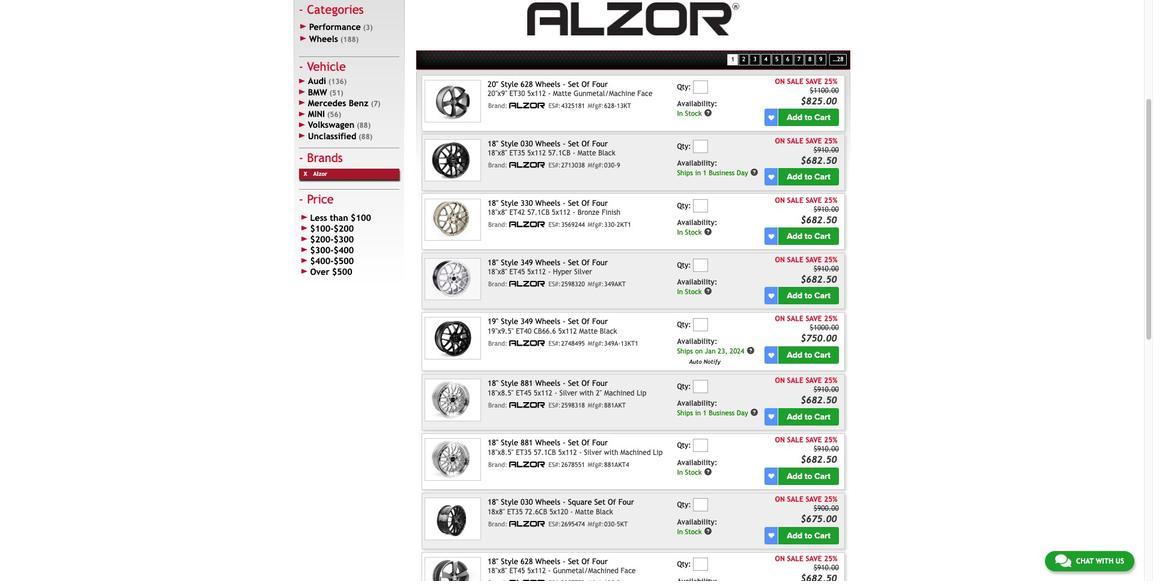 Task type: describe. For each thing, give the bounding box(es) containing it.
$200
[[334, 223, 354, 234]]

18" style 349 wheels - set of four 18"x8" et45 5x112 - hyper silver
[[488, 258, 608, 276]]

18" for 18" style 628 wheels - set of four 18"x8" et45 5x112 - gunmetal/machined face
[[488, 558, 499, 567]]

to for 18" style 030 wheels - set of four 18"x8" et35 5x112 57.1cb - matte black
[[805, 172, 812, 182]]

less
[[310, 213, 327, 223]]

es#: for 20" style 628 wheels - set of four 20"x9" et30 5x112 - matte gunmetal/machine face
[[549, 102, 561, 109]]

$682.50 for 18" style 030 wheels - set of four 18"x8" et35 5x112 57.1cb - matte black
[[801, 155, 837, 166]]

of for 18" style 030 wheels - set of four 18"x8" et35 5x112 57.1cb - matte black
[[582, 139, 590, 148]]

2678551
[[561, 461, 585, 468]]

3 brand: from the top
[[488, 221, 508, 228]]

vehicle audi (136) bmw (51) mercedes benz (7) mini (56) volkswagen (88) unclassified (88)
[[307, 60, 381, 141]]

add to wish list image for 20" style 628 wheels - set of four
[[769, 115, 775, 121]]

es#: 2598320 mfg#: 349akt
[[549, 280, 626, 288]]

availability: for 18" style 030 wheels - set of four 18"x8" et35 5x112 57.1cb - matte black
[[677, 159, 717, 168]]

four inside 18" style 030 wheels - square set of four 18x8" et35 72.6cb 5x120 - matte black
[[619, 498, 634, 507]]

3 save from the top
[[806, 196, 822, 205]]

of inside 18" style 030 wheels - square set of four 18x8" et35 72.6cb 5x120 - matte black
[[608, 498, 616, 507]]

20"
[[488, 80, 499, 89]]

add to wish list image for 18" style 349 wheels - set of four
[[769, 293, 775, 299]]

brands
[[307, 151, 343, 165]]

3
[[754, 56, 757, 63]]

categories performance (3) wheels (188)
[[307, 2, 373, 44]]

add to cart button for 18" style 881 wheels - set of four 18"x8.5" et35 57.1cb 5x112 - silver with machined lip
[[779, 468, 839, 485]]

wheels for 20" style 628 wheels - set of four 20"x9" et30 5x112 - matte gunmetal/machine face
[[535, 80, 561, 89]]

of for 18" style 330 wheels - set of four 18"x8" et42 57.1cb 5x112 - bronze finish
[[582, 199, 590, 208]]

18" for 18" style 030 wheels - set of four 18"x8" et35 5x112 57.1cb - matte black
[[488, 139, 499, 148]]

on sale save 25% $910.00 $682.50 for 18" style 030 wheels - set of four 18"x8" et35 5x112 57.1cb - matte black
[[775, 137, 839, 166]]

gunmetal/machine
[[574, 90, 635, 98]]

5x112 inside 18" style 881 wheels - set of four 18"x8.5" et35 57.1cb 5x112 - silver with machined lip
[[558, 449, 577, 457]]

add to cart for 18" style 881 wheels - set of four 18"x8.5" et45 5x112 - silver with 2" machined lip
[[787, 412, 831, 422]]

add to cart for 18" style 349 wheels - set of four 18"x8" et45 5x112 - hyper silver
[[787, 291, 831, 301]]

3 mfg#: from the top
[[588, 221, 604, 228]]

save for 18" style 349 wheels - set of four 18"x8" et45 5x112 - hyper silver
[[806, 256, 822, 264]]

add to wish list image for 18" style 030 wheels - set of four 18"x8" et35 5x112 57.1cb - matte black
[[769, 174, 775, 180]]

of for 18" style 349 wheels - set of four 18"x8" et45 5x112 - hyper silver
[[582, 258, 590, 267]]

cart for 19" style 349 wheels - set of four 19"x9.5" et40 cb66.6 5x112 matte black
[[815, 350, 831, 360]]

matte inside 18" style 030 wheels - set of four 18"x8" et35 5x112 57.1cb - matte black
[[578, 149, 596, 157]]

wheels for 18" style 330 wheels - set of four 18"x8" et42 57.1cb 5x112 - bronze finish
[[535, 199, 561, 208]]

hyper
[[553, 268, 572, 276]]

(188)
[[340, 35, 359, 44]]

in for 18" style 881 wheels - set of four
[[677, 468, 683, 477]]

over
[[310, 267, 330, 277]]

qty: for 20" style 628 wheels - set of four 20"x9" et30 5x112 - matte gunmetal/machine face
[[677, 83, 691, 91]]

add for 19" style 349 wheels - set of four 19"x9.5" et40 cb66.6 5x112 matte black
[[787, 350, 803, 360]]

5 link
[[772, 54, 782, 65]]

3 availability: from the top
[[677, 219, 717, 227]]

add to cart button for 18" style 030 wheels - set of four 18"x8" et35 5x112 57.1cb - matte black
[[779, 168, 839, 186]]

in for 18" style 881 wheels - set of four
[[695, 409, 701, 417]]

to for 18" style 030 wheels - square set of four 18x8" et35 72.6cb 5x120 - matte black
[[805, 531, 812, 541]]

18"x8" for 628
[[488, 567, 507, 576]]

72.6cb
[[525, 508, 547, 516]]

on for 19" style 349 wheels - set of four 19"x9.5" et40 cb66.6 5x112 matte black
[[775, 315, 785, 323]]

1 horizontal spatial 9
[[820, 56, 823, 63]]

18" style 881 wheels - set of four 18"x8.5" et45 5x112 - silver with 2" machined lip
[[488, 379, 647, 398]]

less than $100 $100-$200 $200-$300 $300-$400 $400-$500 over $500
[[310, 213, 371, 277]]

20" style 628 wheels - set of four link
[[488, 80, 608, 89]]

3 25% from the top
[[824, 196, 838, 205]]

$682.50 for 18" style 881 wheels - set of four 18"x8.5" et35 57.1cb 5x112 - silver with machined lip
[[801, 454, 837, 465]]

2 on sale save 25% $910.00 $682.50 from the top
[[775, 196, 839, 225]]

question sign image for 18" style 349 wheels - set of four
[[704, 287, 713, 296]]

notify
[[704, 359, 721, 365]]

es#2598318 - 881akt - 18" style 881 wheels - set of four - 18"x8.5" et45 5x112 - silver with 2" machined lip - alzor - audi volkswagen image
[[425, 379, 481, 422]]

5
[[776, 56, 779, 63]]

es#: for 18" style 030 wheels - set of four 18"x8" et35 5x112 57.1cb - matte black
[[549, 162, 561, 169]]

alzor - corporate logo image for 20" style 628 wheels - set of four 20"x9" et30 5x112 - matte gunmetal/machine face
[[510, 102, 546, 109]]

$300
[[334, 234, 354, 245]]

sale for 18" style 030 wheels - square set of four 18x8" et35 72.6cb 5x120 - matte black
[[787, 496, 804, 504]]

brands x alzor
[[304, 151, 343, 177]]

cart for 20" style 628 wheels - set of four 20"x9" et30 5x112 - matte gunmetal/machine face
[[815, 113, 831, 123]]

3 link
[[750, 54, 760, 65]]

on for 18" style 349 wheels - set of four 18"x8" et45 5x112 - hyper silver
[[775, 256, 785, 264]]

qty: for 18" style 881 wheels - set of four 18"x8.5" et35 57.1cb 5x112 - silver with machined lip
[[677, 442, 691, 450]]

es#2207752 - 628-2 - 18" style 628 wheels - set of four - 18"x8" et45 5x112 - gunmetal/machined face - alzor - audi volkswagen image
[[425, 558, 481, 582]]

comments image
[[1055, 554, 1072, 568]]

25% for 18" style 881 wheels - set of four 18"x8.5" et35 57.1cb 5x112 - silver with machined lip
[[824, 436, 838, 445]]

1 vertical spatial (88)
[[359, 133, 373, 141]]

unclassified
[[308, 131, 356, 141]]

2713038
[[561, 162, 585, 169]]

es#3569244 - 330-2kt1 - 18" style 330 wheels - set of four - 18"x8" et42 57.1cb 5x112 - bronze finish - alzor - audi volkswagen image
[[425, 199, 481, 241]]

20"x9"
[[488, 90, 507, 98]]

3 sale from the top
[[787, 196, 804, 205]]

3 add from the top
[[787, 231, 803, 242]]

es#2713038 - 030-9 - 18" style 030 wheels - set of four - 18"x8" et35 5x112 57.1cb - matte black - alzor - audi volkswagen image
[[425, 139, 481, 182]]

on for 18" style 881 wheels - set of four 18"x8.5" et45 5x112 - silver with 2" machined lip
[[775, 377, 785, 385]]

wheels for categories performance (3) wheels (188)
[[309, 34, 338, 44]]

es#2678551 - 881akt4 - 18" style 881 wheels - set of four - 18"x8.5" et35 57.1cb 5x112 - silver with machined lip - alzor - audi volkswagen image
[[425, 439, 481, 481]]

add to cart button for 18" style 030 wheels - square set of four 18x8" et35 72.6cb 5x120 - matte black
[[779, 527, 839, 545]]

over $500 link
[[299, 267, 399, 278]]

18" style 030 wheels - square set of four link
[[488, 498, 634, 507]]

availability: for 20" style 628 wheels - set of four 20"x9" et30 5x112 - matte gunmetal/machine face
[[677, 100, 717, 108]]

mfg#: for 18" style 349 wheels - set of four 18"x8" et45 5x112 - hyper silver
[[588, 280, 604, 288]]

1 vertical spatial $500
[[332, 267, 352, 277]]

stock for 18" style 330 wheels - set of four
[[685, 228, 702, 237]]

on sale save 25% $910.00 $682.50 for 18" style 881 wheels - set of four 18"x8.5" et35 57.1cb 5x112 - silver with machined lip
[[775, 436, 839, 465]]

2598318
[[561, 402, 585, 409]]

ships inside availability: ships on jan 23, 2024
[[677, 347, 693, 355]]

es#2748495 - 349a-13kt1 - 19" style 349 wheels - set of four - 19"x9.5" et40 cb66.6 5x112 matte black - alzor - audi image
[[425, 317, 481, 360]]

030- for $675.00
[[604, 521, 617, 528]]

add for 18" style 881 wheels - set of four 18"x8.5" et35 57.1cb 5x112 - silver with machined lip
[[787, 471, 803, 482]]

13kt1
[[621, 340, 639, 347]]

qty: for 18" style 030 wheels - square set of four 18x8" et35 72.6cb 5x120 - matte black
[[677, 501, 691, 510]]

add to cart for 18" style 030 wheels - set of four 18"x8" et35 5x112 57.1cb - matte black
[[787, 172, 831, 182]]

20" style 628 wheels - set of four 20"x9" et30 5x112 - matte gunmetal/machine face
[[488, 80, 653, 98]]

to for 18" style 881 wheels - set of four 18"x8.5" et35 57.1cb 5x112 - silver with machined lip
[[805, 471, 812, 482]]

$750.00
[[801, 333, 837, 344]]

four for 18" style 030 wheels - set of four 18"x8" et35 5x112 57.1cb - matte black
[[592, 139, 608, 148]]

3 alzor - corporate logo image from the top
[[510, 221, 546, 228]]

brand: for 20" style 628 wheels - set of four 20"x9" et30 5x112 - matte gunmetal/machine face
[[488, 102, 508, 109]]

4
[[765, 56, 768, 63]]

square
[[568, 498, 592, 507]]

add for 18" style 030 wheels - set of four 18"x8" et35 5x112 57.1cb - matte black
[[787, 172, 803, 182]]

25% for 18" style 030 wheels - set of four 18"x8" et35 5x112 57.1cb - matte black
[[824, 137, 838, 145]]

7 link
[[794, 54, 804, 65]]

881 for 18" style 881 wheels - set of four 18"x8.5" et45 5x112 - silver with 2" machined lip
[[521, 379, 533, 388]]

- inside "19" style 349 wheels - set of four 19"x9.5" et40 cb66.6 5x112 matte black"
[[563, 317, 566, 326]]

5x112 inside the 18" style 628 wheels - set of four 18"x8" et45 5x112 - gunmetal/machined face
[[527, 567, 546, 576]]

349a-
[[604, 340, 621, 347]]

18" for 18" style 349 wheels - set of four 18"x8" et45 5x112 - hyper silver
[[488, 258, 499, 267]]

availability: in stock for 18" style 330 wheels - set of four
[[677, 219, 717, 237]]

stock for 18" style 881 wheels - set of four
[[685, 468, 702, 477]]

et35 inside 18" style 030 wheels - square set of four 18x8" et35 72.6cb 5x120 - matte black
[[507, 508, 523, 516]]

$910.00 for 18" style 881 wheels - set of four 18"x8.5" et45 5x112 - silver with 2" machined lip
[[814, 386, 839, 394]]

auto
[[689, 359, 702, 365]]

es#: 2748495 mfg#: 349a-13kt1
[[549, 340, 639, 347]]

3 es#: from the top
[[549, 221, 561, 228]]

18" style 881 wheels - set of four 18"x8.5" et35 57.1cb 5x112 - silver with machined lip
[[488, 439, 663, 457]]

$825.00
[[801, 95, 837, 106]]

save inside on sale save 25% $910.00
[[806, 555, 822, 564]]

gunmetal/machined
[[553, 567, 619, 576]]

$1000.00
[[810, 324, 839, 332]]

on sale save 25% $1000.00 $750.00
[[775, 315, 839, 344]]

881akt
[[604, 402, 626, 409]]

black inside 18" style 030 wheels - set of four 18"x8" et35 5x112 57.1cb - matte black
[[598, 149, 616, 157]]

18" style 330 wheels - set of four link
[[488, 199, 608, 208]]

to for 20" style 628 wheels - set of four 20"x9" et30 5x112 - matte gunmetal/machine face
[[805, 113, 812, 123]]

2598320
[[561, 280, 585, 288]]

$400
[[334, 245, 354, 255]]

availability: in stock for 18" style 881 wheels - set of four
[[677, 459, 717, 477]]

5kt
[[617, 521, 628, 528]]

5x120
[[550, 508, 568, 516]]

audi
[[308, 76, 326, 86]]

qty: for 18" style 628 wheels - set of four 18"x8" et45 5x112 - gunmetal/machined face
[[677, 561, 691, 569]]

$300-
[[310, 245, 334, 255]]

$200-$300 link
[[299, 234, 399, 245]]

2kt1
[[617, 221, 631, 228]]

availability: inside availability: ships on jan 23, 2024
[[677, 338, 717, 346]]

jan
[[705, 347, 716, 355]]

$400-
[[310, 256, 334, 266]]

$900.00
[[814, 505, 839, 513]]

set for 18" style 330 wheels - set of four 18"x8" et42 57.1cb 5x112 - bronze finish
[[568, 199, 579, 208]]

bmw
[[308, 87, 327, 97]]

of for 20" style 628 wheels - set of four 20"x9" et30 5x112 - matte gunmetal/machine face
[[582, 80, 590, 89]]

four for 20" style 628 wheels - set of four 20"x9" et30 5x112 - matte gunmetal/machine face
[[592, 80, 608, 89]]

23,
[[718, 347, 728, 355]]

matte inside the "20" style 628 wheels - set of four 20"x9" et30 5x112 - matte gunmetal/machine face"
[[553, 90, 572, 98]]

…28
[[833, 56, 844, 63]]

qty: for 18" style 030 wheels - set of four 18"x8" et35 5x112 57.1cb - matte black
[[677, 142, 691, 151]]

et40
[[516, 327, 532, 336]]

18" style 881 wheels - set of four link for 18" style 881 wheels - set of four 18"x8.5" et45 5x112 - silver with 2" machined lip
[[488, 379, 608, 388]]

es#: 2713038 mfg#: 030-9
[[549, 162, 620, 169]]

on sale save 25% $1100.00 $825.00
[[775, 77, 839, 106]]

chat with us
[[1076, 557, 1125, 566]]

18" style 349 wheels - set of four link
[[488, 258, 608, 267]]

mercedes
[[308, 98, 346, 108]]

face inside the "20" style 628 wheels - set of four 20"x9" et30 5x112 - matte gunmetal/machine face"
[[638, 90, 653, 98]]

18"x8.5" for 18" style 881 wheels - set of four 18"x8.5" et45 5x112 - silver with 2" machined lip
[[488, 389, 514, 398]]

349akt
[[604, 280, 626, 288]]

with inside 18" style 881 wheels - set of four 18"x8.5" et35 57.1cb 5x112 - silver with machined lip
[[604, 449, 618, 457]]

$675.00
[[801, 514, 837, 525]]

2 $910.00 from the top
[[814, 205, 839, 214]]

18" style 628 wheels - set of four link
[[488, 558, 608, 567]]

add to wish list image for 18" style 881 wheels - set of four 18"x8.5" et45 5x112 - silver with 2" machined lip
[[769, 414, 775, 420]]

18" style 628 wheels - set of four 18"x8" et45 5x112 - gunmetal/machined face
[[488, 558, 636, 576]]

matte inside "19" style 349 wheels - set of four 19"x9.5" et40 cb66.6 5x112 matte black"
[[579, 327, 598, 336]]

2024
[[730, 347, 745, 355]]

categories
[[307, 2, 364, 16]]

availability: for 18" style 881 wheels - set of four 18"x8.5" et45 5x112 - silver with 2" machined lip
[[677, 399, 717, 408]]

57.1cb inside 18" style 030 wheels - set of four 18"x8" et35 5x112 57.1cb - matte black
[[548, 149, 571, 157]]

3 add to cart from the top
[[787, 231, 831, 242]]

19"x9.5"
[[488, 327, 514, 336]]

mfg#: for 18" style 881 wheels - set of four 18"x8.5" et45 5x112 - silver with 2" machined lip
[[588, 402, 604, 409]]

style for 18" style 030 wheels - square set of four 18x8" et35 72.6cb 5x120 - matte black
[[501, 498, 518, 507]]

5x112 inside 18" style 349 wheels - set of four 18"x8" et45 5x112 - hyper silver
[[527, 268, 546, 276]]

3 add to cart button from the top
[[779, 228, 839, 245]]

0 vertical spatial (88)
[[357, 122, 371, 130]]

silver for 18" style 881 wheels - set of four
[[584, 449, 602, 457]]

add to wish list image for 18" style 330 wheels - set of four
[[769, 234, 775, 240]]

black inside "19" style 349 wheels - set of four 19"x9.5" et40 cb66.6 5x112 matte black"
[[600, 327, 617, 336]]

mini
[[308, 109, 325, 119]]

in for 18" style 030 wheels - set of four
[[695, 169, 701, 177]]

et35 for 030
[[510, 149, 525, 157]]

to for 18" style 349 wheels - set of four 18"x8" et45 5x112 - hyper silver
[[805, 291, 812, 301]]

18" for 18" style 881 wheels - set of four 18"x8.5" et35 57.1cb 5x112 - silver with machined lip
[[488, 439, 499, 448]]

es#: 2598318 mfg#: 881akt
[[549, 402, 626, 409]]

628 for 20"
[[521, 80, 533, 89]]

3 qty: from the top
[[677, 202, 691, 210]]

2 link
[[739, 54, 749, 65]]



Task type: locate. For each thing, give the bounding box(es) containing it.
5 add to cart from the top
[[787, 350, 831, 360]]

18" style 881 wheels - set of four link
[[488, 379, 608, 388], [488, 439, 608, 448]]

(3)
[[363, 23, 373, 32]]

5x112 up es#: 2598318 mfg#: 881akt
[[534, 389, 553, 398]]

in
[[695, 169, 701, 177], [695, 409, 701, 417]]

day for 18" style 030 wheels - set of four
[[737, 169, 748, 177]]

1
[[731, 56, 735, 63], [703, 169, 707, 177], [703, 409, 707, 417]]

7 save from the top
[[806, 436, 822, 445]]

5x112 down 18" style 330 wheels - set of four "link"
[[552, 208, 571, 217]]

es#: left the 2678551
[[549, 461, 561, 468]]

$910.00 inside on sale save 25% $910.00
[[814, 564, 839, 573]]

2695474
[[561, 521, 585, 528]]

of inside "19" style 349 wheels - set of four 19"x9.5" et40 cb66.6 5x112 matte black"
[[582, 317, 590, 326]]

style down et42
[[501, 258, 518, 267]]

1 in from the top
[[695, 169, 701, 177]]

18" right es#2207752 - 628-2 - 18" style 628 wheels - set of four - 18"x8" et45 5x112 - gunmetal/machined face - alzor - audi volkswagen image
[[488, 558, 499, 567]]

$100
[[351, 213, 371, 223]]

wheels up gunmetal/machined at the bottom of page
[[535, 558, 561, 567]]

save inside on sale save 25% $900.00 $675.00
[[806, 496, 822, 504]]

0 vertical spatial face
[[638, 90, 653, 98]]

8 link
[[805, 54, 815, 65]]

alzor - corporate logo image for 18" style 628 wheels - set of four 18"x8" et45 5x112 - gunmetal/machined face
[[510, 580, 546, 582]]

machined for 18" style 881 wheels - set of four 18"x8.5" et35 57.1cb 5x112 - silver with machined lip
[[621, 449, 651, 457]]

18"x8" left et42
[[488, 208, 507, 217]]

on inside 'on sale save 25% $1000.00 $750.00'
[[775, 315, 785, 323]]

sale for 18" style 881 wheels - set of four 18"x8.5" et45 5x112 - silver with 2" machined lip
[[787, 377, 804, 385]]

machined up "881akt"
[[604, 389, 635, 398]]

030
[[521, 139, 533, 148], [521, 498, 533, 507]]

less than $100 link
[[299, 213, 399, 223]]

four up gunmetal/machined at the bottom of page
[[592, 558, 608, 567]]

18" for 18" style 030 wheels - square set of four 18x8" et35 72.6cb 5x120 - matte black
[[488, 498, 499, 507]]

style inside the "20" style 628 wheels - set of four 20"x9" et30 5x112 - matte gunmetal/machine face"
[[501, 80, 518, 89]]

1 030 from the top
[[521, 139, 533, 148]]

0 vertical spatial 030
[[521, 139, 533, 148]]

es#: 3569244 mfg#: 330-2kt1
[[549, 221, 631, 228]]

face right gunmetal/machine
[[638, 90, 653, 98]]

9 25% from the top
[[824, 555, 838, 564]]

5 sale from the top
[[787, 315, 804, 323]]

lip for 18" style 881 wheels - set of four 18"x8.5" et45 5x112 - silver with 2" machined lip
[[637, 389, 647, 398]]

0 horizontal spatial 9
[[617, 162, 620, 169]]

18"x8.5" inside 18" style 881 wheels - set of four 18"x8.5" et45 5x112 - silver with 2" machined lip
[[488, 389, 514, 398]]

8 25% from the top
[[824, 496, 838, 504]]

3 on sale save 25% $910.00 $682.50 from the top
[[775, 256, 839, 284]]

1 add to wish list image from the top
[[769, 115, 775, 121]]

57.1cb down 18" style 330 wheels - set of four "link"
[[527, 208, 550, 217]]

18" right es#2598318 - 881akt - 18" style 881 wheels - set of four - 18"x8.5" et45 5x112 - silver with 2" machined lip - alzor - audi volkswagen image
[[488, 379, 499, 388]]

(88)
[[357, 122, 371, 130], [359, 133, 373, 141]]

sale for 18" style 349 wheels - set of four 18"x8" et45 5x112 - hyper silver
[[787, 256, 804, 264]]

of inside 18" style 330 wheels - set of four 18"x8" et42 57.1cb 5x112 - bronze finish
[[582, 199, 590, 208]]

wheels inside 18" style 881 wheels - set of four 18"x8.5" et45 5x112 - silver with 2" machined lip
[[535, 379, 561, 388]]

in for 20" style 628 wheels - set of four
[[677, 109, 683, 118]]

2 es#: from the top
[[549, 162, 561, 169]]

1 to from the top
[[805, 113, 812, 123]]

3569244
[[561, 221, 585, 228]]

6 sale from the top
[[787, 377, 804, 385]]

es#:
[[549, 102, 561, 109], [549, 162, 561, 169], [549, 221, 561, 228], [549, 280, 561, 288], [549, 340, 561, 347], [549, 402, 561, 409], [549, 461, 561, 468], [549, 521, 561, 528]]

5x112 down 20" style 628 wheels - set of four 'link'
[[527, 90, 546, 98]]

silver up 2598318
[[560, 389, 577, 398]]

2 18"x8.5" from the top
[[488, 449, 514, 457]]

mfg#:
[[588, 102, 604, 109], [588, 162, 604, 169], [588, 221, 604, 228], [588, 280, 604, 288], [588, 340, 604, 347], [588, 402, 604, 409], [588, 461, 604, 468], [588, 521, 604, 528]]

1 vertical spatial availability: ships in 1 business day
[[677, 399, 748, 417]]

style inside 18" style 030 wheels - set of four 18"x8" et35 5x112 57.1cb - matte black
[[501, 139, 518, 148]]

None text field
[[693, 259, 708, 272], [693, 439, 708, 453], [693, 499, 708, 512], [693, 259, 708, 272], [693, 439, 708, 453], [693, 499, 708, 512]]

18"x8" right es#2713038 - 030-9 - 18" style 030 wheels - set of four - 18"x8" et35 5x112 57.1cb - matte black - alzor - audi volkswagen image
[[488, 149, 507, 157]]

set
[[568, 80, 579, 89], [568, 139, 579, 148], [568, 199, 579, 208], [568, 258, 579, 267], [568, 317, 579, 326], [568, 379, 579, 388], [568, 439, 579, 448], [594, 498, 606, 507], [568, 558, 579, 567]]

matte up es#: 2713038 mfg#: 030-9
[[578, 149, 596, 157]]

1 in from the top
[[677, 109, 683, 118]]

us
[[1116, 557, 1125, 566]]

question sign image for 18" style 881 wheels - set of four
[[704, 468, 713, 476]]

es#: left 4325181
[[549, 102, 561, 109]]

on inside the on sale save 25% $1100.00 $825.00
[[775, 77, 785, 86]]

0 vertical spatial availability: ships in 1 business day
[[677, 159, 748, 177]]

18" style 330 wheels - set of four 18"x8" et42 57.1cb 5x112 - bronze finish
[[488, 199, 621, 217]]

$682.50 for 18" style 349 wheels - set of four 18"x8" et45 5x112 - hyper silver
[[801, 274, 837, 284]]

set up bronze
[[568, 199, 579, 208]]

18"x8" for 349
[[488, 268, 507, 276]]

19" style 349 wheels - set of four 19"x9.5" et40 cb66.6 5x112 matte black
[[488, 317, 617, 336]]

4 save from the top
[[806, 256, 822, 264]]

030 for $682.50
[[521, 139, 533, 148]]

matte down square
[[575, 508, 594, 516]]

0 vertical spatial et45
[[510, 268, 525, 276]]

0 vertical spatial 881
[[521, 379, 533, 388]]

style down the et30
[[501, 139, 518, 148]]

price
[[307, 192, 334, 206]]

brand: for 18" style 881 wheels - set of four 18"x8.5" et45 5x112 - silver with 2" machined lip
[[488, 402, 508, 409]]

wheels
[[309, 34, 338, 44], [535, 80, 561, 89], [535, 139, 561, 148], [535, 199, 561, 208], [535, 258, 561, 267], [535, 317, 561, 326], [535, 379, 561, 388], [535, 439, 561, 448], [535, 498, 561, 507], [535, 558, 561, 567]]

3 cart from the top
[[815, 231, 831, 242]]

mfg#: for 18" style 030 wheels - square set of four 18x8" et35 72.6cb 5x120 - matte black
[[588, 521, 604, 528]]

es#: down 18" style 330 wheels - set of four 18"x8" et42 57.1cb 5x112 - bronze finish
[[549, 221, 561, 228]]

alzor - corporate logo image for 18" style 349 wheels - set of four 18"x8" et45 5x112 - hyper silver
[[510, 280, 546, 287]]

7 to from the top
[[805, 471, 812, 482]]

5x112 inside the "20" style 628 wheels - set of four 20"x9" et30 5x112 - matte gunmetal/machine face"
[[527, 90, 546, 98]]

wheels for 18" style 628 wheels - set of four 18"x8" et45 5x112 - gunmetal/machined face
[[535, 558, 561, 567]]

style inside 18" style 330 wheels - set of four 18"x8" et42 57.1cb 5x112 - bronze finish
[[501, 199, 518, 208]]

None text field
[[693, 81, 708, 94], [693, 140, 708, 153], [693, 199, 708, 213], [693, 318, 708, 331], [693, 380, 708, 393], [693, 558, 708, 571], [693, 81, 708, 94], [693, 140, 708, 153], [693, 199, 708, 213], [693, 318, 708, 331], [693, 380, 708, 393], [693, 558, 708, 571]]

silver up es#: 2678551 mfg#: 881akt4
[[584, 449, 602, 457]]

four up es#: 2598320 mfg#: 349akt
[[592, 258, 608, 267]]

5x112 down 18" style 030 wheels - set of four link
[[527, 149, 546, 157]]

2 $682.50 from the top
[[801, 214, 837, 225]]

style down 19"x9.5"
[[501, 379, 518, 388]]

18" inside 18" style 330 wheels - set of four 18"x8" et42 57.1cb 5x112 - bronze finish
[[488, 199, 499, 208]]

5x112 up the 2678551
[[558, 449, 577, 457]]

0 vertical spatial day
[[737, 169, 748, 177]]

1 availability: in stock from the top
[[677, 100, 717, 118]]

2 horizontal spatial with
[[1096, 557, 1114, 566]]

alzor - corporate logo image for 18" style 030 wheels - set of four 18"x8" et35 5x112 57.1cb - matte black
[[510, 162, 546, 168]]

question sign image for $675.00
[[704, 527, 713, 536]]

5x112 down 18" style 349 wheels - set of four link at the top of the page
[[527, 268, 546, 276]]

on inside on sale save 25% $910.00
[[775, 555, 785, 564]]

1 for 18" style 881 wheels - set of four
[[703, 409, 707, 417]]

6 style from the top
[[501, 379, 518, 388]]

set for 20" style 628 wheels - set of four 20"x9" et30 5x112 - matte gunmetal/machine face
[[568, 80, 579, 89]]

881 inside 18" style 881 wheels - set of four 18"x8.5" et35 57.1cb 5x112 - silver with machined lip
[[521, 439, 533, 448]]

1 horizontal spatial face
[[638, 90, 653, 98]]

style for 19" style 349 wheels - set of four 19"x9.5" et40 cb66.6 5x112 matte black
[[501, 317, 518, 326]]

1 vertical spatial silver
[[560, 389, 577, 398]]

on for 20" style 628 wheels - set of four 20"x9" et30 5x112 - matte gunmetal/machine face
[[775, 77, 785, 86]]

0 horizontal spatial lip
[[637, 389, 647, 398]]

es#: 4325181 mfg#: 628-13kt
[[549, 102, 631, 109]]

5 25% from the top
[[824, 315, 838, 323]]

0 vertical spatial 18"x8.5"
[[488, 389, 514, 398]]

brand: right es#3569244 - 330-2kt1 - 18" style 330 wheels - set of four - 18"x8" et42 57.1cb 5x112 - bronze finish - alzor - audi volkswagen image
[[488, 221, 508, 228]]

2 in from the top
[[677, 228, 683, 237]]

1 vertical spatial 030
[[521, 498, 533, 507]]

silver inside 18" style 349 wheels - set of four 18"x8" et45 5x112 - hyper silver
[[574, 268, 592, 276]]

(136)
[[328, 78, 347, 86]]

es#: down cb66.6
[[549, 340, 561, 347]]

cart for 18" style 349 wheels - set of four 18"x8" et45 5x112 - hyper silver
[[815, 291, 831, 301]]

3 $910.00 from the top
[[814, 265, 839, 273]]

et42
[[510, 208, 525, 217]]

18" up 18x8"
[[488, 498, 499, 507]]

881 for 18" style 881 wheels - set of four 18"x8.5" et35 57.1cb 5x112 - silver with machined lip
[[521, 439, 533, 448]]

wheels up cb66.6
[[535, 317, 561, 326]]

black up es#: 2713038 mfg#: 030-9
[[598, 149, 616, 157]]

alzor - corporate logo image down et42
[[510, 221, 546, 228]]

set inside 18" style 881 wheels - set of four 18"x8.5" et35 57.1cb 5x112 - silver with machined lip
[[568, 439, 579, 448]]

1 add to cart from the top
[[787, 113, 831, 123]]

wheels for 18" style 030 wheels - set of four 18"x8" et35 5x112 57.1cb - matte black
[[535, 139, 561, 148]]

black
[[598, 149, 616, 157], [600, 327, 617, 336], [596, 508, 613, 516]]

1 vertical spatial 18" style 881 wheels - set of four link
[[488, 439, 608, 448]]

5x112
[[527, 90, 546, 98], [527, 149, 546, 157], [552, 208, 571, 217], [527, 268, 546, 276], [558, 327, 577, 336], [534, 389, 553, 398], [558, 449, 577, 457], [527, 567, 546, 576]]

four up the 2"
[[592, 379, 608, 388]]

et45 inside the 18" style 628 wheels - set of four 18"x8" et45 5x112 - gunmetal/machined face
[[510, 567, 525, 576]]

3 on from the top
[[775, 196, 785, 205]]

four up 5kt on the bottom of page
[[619, 498, 634, 507]]

5x112 inside "19" style 349 wheels - set of four 19"x9.5" et40 cb66.6 5x112 matte black"
[[558, 327, 577, 336]]

four inside 18" style 881 wheels - set of four 18"x8.5" et35 57.1cb 5x112 - silver with machined lip
[[592, 439, 608, 448]]

0 vertical spatial 349
[[521, 258, 533, 267]]

face inside the 18" style 628 wheels - set of four 18"x8" et45 5x112 - gunmetal/machined face
[[621, 567, 636, 576]]

mfg#: right 2695474
[[588, 521, 604, 528]]

5 add from the top
[[787, 350, 803, 360]]

es#2695474 - 030-5kt - 18" style 030 wheels - square set of four - 18x8" et35 72.6cb 5x120 - matte black - alzor - bmw mini image
[[425, 498, 481, 541]]

4 mfg#: from the top
[[588, 280, 604, 288]]

finish
[[602, 208, 621, 217]]

1 $682.50 from the top
[[801, 155, 837, 166]]

chat with us link
[[1045, 551, 1135, 572]]

black up es#: 2695474 mfg#: 030-5kt
[[596, 508, 613, 516]]

with up es#: 2598318 mfg#: 881akt
[[580, 389, 594, 398]]

8 style from the top
[[501, 498, 518, 507]]

of inside the 18" style 628 wheels - set of four 18"x8" et45 5x112 - gunmetal/machined face
[[582, 558, 590, 567]]

machined up 881akt4
[[621, 449, 651, 457]]

et45 for 349
[[510, 268, 525, 276]]

wheels right 330
[[535, 199, 561, 208]]

$910.00 for 18" style 881 wheels - set of four 18"x8.5" et35 57.1cb 5x112 - silver with machined lip
[[814, 445, 839, 454]]

1 vertical spatial 881
[[521, 439, 533, 448]]

57.1cb up es#: 2678551 mfg#: 881akt4
[[534, 449, 556, 457]]

18x8"
[[488, 508, 505, 516]]

25% inside the on sale save 25% $1100.00 $825.00
[[824, 77, 838, 86]]

add to wish list image for 18" style 030 wheels - square set of four
[[769, 533, 775, 539]]

0 horizontal spatial question sign image
[[704, 527, 713, 536]]

4 qty: from the top
[[677, 261, 691, 270]]

0 vertical spatial in
[[695, 169, 701, 177]]

four up es#: 2713038 mfg#: 030-9
[[592, 139, 608, 148]]

black up 349a-
[[600, 327, 617, 336]]

silver inside 18" style 881 wheels - set of four 18"x8.5" et45 5x112 - silver with 2" machined lip
[[560, 389, 577, 398]]

5x112 inside 18" style 881 wheels - set of four 18"x8.5" et45 5x112 - silver with 2" machined lip
[[534, 389, 553, 398]]

0 vertical spatial machined
[[604, 389, 635, 398]]

1 add to wish list image from the top
[[769, 174, 775, 180]]

save for 18" style 881 wheels - set of four 18"x8.5" et35 57.1cb 5x112 - silver with machined lip
[[806, 436, 822, 445]]

et35
[[510, 149, 525, 157], [516, 449, 532, 457], [507, 508, 523, 516]]

to for 19" style 349 wheels - set of four 19"x9.5" et40 cb66.6 5x112 matte black
[[805, 350, 812, 360]]

wheels inside 18" style 330 wheels - set of four 18"x8" et42 57.1cb 5x112 - bronze finish
[[535, 199, 561, 208]]

alzor - corporate logo image
[[510, 102, 546, 109], [510, 162, 546, 168], [510, 221, 546, 228], [510, 280, 546, 287], [510, 340, 546, 347], [510, 402, 546, 408], [510, 461, 546, 468], [510, 521, 546, 527], [510, 580, 546, 582]]

1 vertical spatial lip
[[653, 449, 663, 457]]

cart for 18" style 030 wheels - set of four 18"x8" et35 5x112 57.1cb - matte black
[[815, 172, 831, 182]]

18" style 030 wheels - set of four link
[[488, 139, 608, 148]]

of up es#: 2598318 mfg#: 881akt
[[582, 379, 590, 388]]

of up es#: 2598320 mfg#: 349akt
[[582, 258, 590, 267]]

save inside the on sale save 25% $1100.00 $825.00
[[806, 77, 822, 86]]

1 save from the top
[[806, 77, 822, 86]]

add to cart button for 18" style 881 wheels - set of four 18"x8.5" et45 5x112 - silver with 2" machined lip
[[779, 408, 839, 426]]

question sign image for $682.50
[[751, 408, 759, 417]]

four inside 18" style 881 wheels - set of four 18"x8.5" et45 5x112 - silver with 2" machined lip
[[592, 379, 608, 388]]

4 add to wish list image from the top
[[769, 533, 775, 539]]

wheels inside the 18" style 628 wheels - set of four 18"x8" et45 5x112 - gunmetal/machined face
[[535, 558, 561, 567]]

business for 18" style 881 wheels - set of four
[[709, 409, 735, 417]]

of inside 18" style 881 wheels - set of four 18"x8.5" et45 5x112 - silver with 2" machined lip
[[582, 379, 590, 388]]

et35 inside 18" style 030 wheels - set of four 18"x8" et35 5x112 57.1cb - matte black
[[510, 149, 525, 157]]

set inside "19" style 349 wheels - set of four 19"x9.5" et40 cb66.6 5x112 matte black"
[[568, 317, 579, 326]]

5 mfg#: from the top
[[588, 340, 604, 347]]

save for 19" style 349 wheels - set of four 19"x9.5" et40 cb66.6 5x112 matte black
[[806, 315, 822, 323]]

5 18" from the top
[[488, 439, 499, 448]]

add to wish list image for 19" style 349 wheels - set of four 19"x9.5" et40 cb66.6 5x112 matte black
[[769, 352, 775, 358]]

2 to from the top
[[805, 172, 812, 182]]

8 qty: from the top
[[677, 501, 691, 510]]

9 right 8
[[820, 56, 823, 63]]

2 day from the top
[[737, 409, 748, 417]]

cart for 18" style 030 wheels - square set of four 18x8" et35 72.6cb 5x120 - matte black
[[815, 531, 831, 541]]

save inside 'on sale save 25% $1000.00 $750.00'
[[806, 315, 822, 323]]

cart
[[815, 113, 831, 123], [815, 172, 831, 182], [815, 231, 831, 242], [815, 291, 831, 301], [815, 350, 831, 360], [815, 412, 831, 422], [815, 471, 831, 482], [815, 531, 831, 541]]

7 style from the top
[[501, 439, 518, 448]]

4 in from the top
[[677, 468, 683, 477]]

25% for 20" style 628 wheels - set of four 20"x9" et30 5x112 - matte gunmetal/machine face
[[824, 77, 838, 86]]

1 add from the top
[[787, 113, 803, 123]]

wheels inside "19" style 349 wheels - set of four 19"x9.5" et40 cb66.6 5x112 matte black"
[[535, 317, 561, 326]]

2 vertical spatial 1
[[703, 409, 707, 417]]

(56)
[[327, 111, 341, 119]]

6 $910.00 from the top
[[814, 564, 839, 573]]

628 inside the "20" style 628 wheels - set of four 20"x9" et30 5x112 - matte gunmetal/machine face"
[[521, 80, 533, 89]]

7
[[798, 56, 801, 63]]

1 18" style 881 wheels - set of four link from the top
[[488, 379, 608, 388]]

3 add to wish list image from the top
[[769, 293, 775, 299]]

25% inside on sale save 25% $910.00
[[824, 555, 838, 564]]

7 brand: from the top
[[488, 461, 508, 468]]

set up 2598318
[[568, 379, 579, 388]]

set up hyper at the left top
[[568, 258, 579, 267]]

set inside 18" style 330 wheels - set of four 18"x8" et42 57.1cb 5x112 - bronze finish
[[568, 199, 579, 208]]

mfg#: left 349a-
[[588, 340, 604, 347]]

8 to from the top
[[805, 531, 812, 541]]

set inside 18" style 349 wheels - set of four 18"x8" et45 5x112 - hyper silver
[[568, 258, 579, 267]]

6 availability: from the top
[[677, 399, 717, 408]]

57.1cb inside 18" style 330 wheels - set of four 18"x8" et42 57.1cb 5x112 - bronze finish
[[527, 208, 550, 217]]

add to wish list image
[[769, 115, 775, 121], [769, 234, 775, 240], [769, 293, 775, 299], [769, 533, 775, 539]]

628 down 72.6cb
[[521, 558, 533, 567]]

on sale save 25% $910.00 $682.50 for 18" style 349 wheels - set of four 18"x8" et45 5x112 - hyper silver
[[775, 256, 839, 284]]

set up 2713038
[[568, 139, 579, 148]]

mfg#: down the 2"
[[588, 402, 604, 409]]

4 add to cart button from the top
[[779, 287, 839, 305]]

628-
[[604, 102, 617, 109]]

18"x8" right es#2207752 - 628-2 - 18" style 628 wheels - set of four - 18"x8" et45 5x112 - gunmetal/machined face - alzor - audi volkswagen image
[[488, 567, 507, 576]]

wheels up es#: 4325181 mfg#: 628-13kt
[[535, 80, 561, 89]]

4 add to cart from the top
[[787, 291, 831, 301]]

set for 18" style 881 wheels - set of four 18"x8.5" et35 57.1cb 5x112 - silver with machined lip
[[568, 439, 579, 448]]

0 vertical spatial 030-
[[604, 162, 617, 169]]

matte up the es#: 2748495 mfg#: 349a-13kt1
[[579, 327, 598, 336]]

1 horizontal spatial lip
[[653, 449, 663, 457]]

1 business from the top
[[709, 169, 735, 177]]

7 18" from the top
[[488, 558, 499, 567]]

four inside the 18" style 628 wheels - set of four 18"x8" et45 5x112 - gunmetal/machined face
[[592, 558, 608, 567]]

1 vertical spatial ships
[[677, 347, 693, 355]]

18" left 330
[[488, 199, 499, 208]]

$910.00 for 18" style 349 wheels - set of four 18"x8" et45 5x112 - hyper silver
[[814, 265, 839, 273]]

four up es#: 2678551 mfg#: 881akt4
[[592, 439, 608, 448]]

availability: for 18" style 349 wheels - set of four 18"x8" et45 5x112 - hyper silver
[[677, 278, 717, 287]]

wheels inside 18" style 030 wheels - set of four 18"x8" et35 5x112 57.1cb - matte black
[[535, 139, 561, 148]]

ships for 18" style 881 wheels - set of four
[[677, 409, 693, 417]]

18"x8" inside 18" style 349 wheels - set of four 18"x8" et45 5x112 - hyper silver
[[488, 268, 507, 276]]

1 vertical spatial black
[[600, 327, 617, 336]]

18"x8" for 330
[[488, 208, 507, 217]]

style for 18" style 628 wheels - set of four 18"x8" et45 5x112 - gunmetal/machined face
[[501, 558, 518, 567]]

2 alzor - corporate logo image from the top
[[510, 162, 546, 168]]

1 vertical spatial question sign image
[[704, 527, 713, 536]]

mfg#: for 19" style 349 wheels - set of four 19"x9.5" et40 cb66.6 5x112 matte black
[[588, 340, 604, 347]]

1 vertical spatial 18"x8.5"
[[488, 449, 514, 457]]

2 vertical spatial black
[[596, 508, 613, 516]]

18" style 881 wheels - set of four link up 2598318
[[488, 379, 608, 388]]

of inside 18" style 349 wheels - set of four 18"x8" et45 5x112 - hyper silver
[[582, 258, 590, 267]]

$300-$400 link
[[299, 245, 399, 256]]

1 vertical spatial machined
[[621, 449, 651, 457]]

alzor - corporate logo image down 18" style 881 wheels - set of four 18"x8.5" et45 5x112 - silver with 2" machined lip
[[510, 402, 546, 408]]

1 availability: ships in 1 business day from the top
[[677, 159, 748, 177]]

of up gunmetal/machine
[[582, 80, 590, 89]]

7 alzor - corporate logo image from the top
[[510, 461, 546, 468]]

1 vertical spatial 349
[[521, 317, 533, 326]]

2 add to cart from the top
[[787, 172, 831, 182]]

0 vertical spatial $500
[[334, 256, 354, 266]]

of right square
[[608, 498, 616, 507]]

4325181
[[561, 102, 585, 109]]

3 style from the top
[[501, 199, 518, 208]]

6 add to cart button from the top
[[779, 408, 839, 426]]

face
[[638, 90, 653, 98], [621, 567, 636, 576]]

style inside the 18" style 628 wheels - set of four 18"x8" et45 5x112 - gunmetal/machined face
[[501, 558, 518, 567]]

in for 18" style 030 wheels - square set of four
[[677, 528, 683, 536]]

style up the et30
[[501, 80, 518, 89]]

four inside 18" style 349 wheels - set of four 18"x8" et45 5x112 - hyper silver
[[592, 258, 608, 267]]

4 link
[[761, 54, 771, 65]]

349 inside "19" style 349 wheels - set of four 19"x9.5" et40 cb66.6 5x112 matte black"
[[521, 317, 533, 326]]

add to wish list image
[[769, 174, 775, 180], [769, 352, 775, 358], [769, 414, 775, 420], [769, 474, 775, 480]]

lip inside 18" style 881 wheels - set of four 18"x8.5" et45 5x112 - silver with 2" machined lip
[[637, 389, 647, 398]]

question sign image
[[704, 109, 713, 117], [751, 168, 759, 177], [704, 228, 713, 236], [704, 287, 713, 296], [747, 347, 755, 355], [704, 468, 713, 476]]

alzor
[[313, 171, 327, 177]]

1 18" from the top
[[488, 139, 499, 148]]

1 vertical spatial business
[[709, 409, 735, 417]]

set inside the "20" style 628 wheels - set of four 20"x9" et30 5x112 - matte gunmetal/machine face"
[[568, 80, 579, 89]]

1 es#: from the top
[[549, 102, 561, 109]]

es#: 2678551 mfg#: 881akt4
[[549, 461, 629, 468]]

330-
[[604, 221, 617, 228]]

set inside 18" style 030 wheels - square set of four 18x8" et35 72.6cb 5x120 - matte black
[[594, 498, 606, 507]]

18" style 881 wheels - set of four link up the 2678551
[[488, 439, 608, 448]]

6 add to cart from the top
[[787, 412, 831, 422]]

1 alzor - corporate logo image from the top
[[510, 102, 546, 109]]

1 vertical spatial 628
[[521, 558, 533, 567]]

wheels inside 18" style 881 wheels - set of four 18"x8.5" et35 57.1cb 5x112 - silver with machined lip
[[535, 439, 561, 448]]

25% for 18" style 030 wheels - square set of four 18x8" et35 72.6cb 5x120 - matte black
[[824, 496, 838, 504]]

availability: in stock for 18" style 030 wheels - square set of four
[[677, 518, 717, 536]]

performance
[[309, 22, 361, 32]]

8 alzor - corporate logo image from the top
[[510, 521, 546, 527]]

1 brand: from the top
[[488, 102, 508, 109]]

sale inside the on sale save 25% $1100.00 $825.00
[[787, 77, 804, 86]]

4 25% from the top
[[824, 256, 838, 264]]

style inside 18" style 881 wheels - set of four 18"x8.5" et35 57.1cb 5x112 - silver with machined lip
[[501, 439, 518, 448]]

25% for 19" style 349 wheels - set of four 19"x9.5" et40 cb66.6 5x112 matte black
[[824, 315, 838, 323]]

brand: for 18" style 349 wheels - set of four 18"x8" et45 5x112 - hyper silver
[[488, 280, 508, 288]]

0 vertical spatial 628
[[521, 80, 533, 89]]

face right gunmetal/machined at the bottom of page
[[621, 567, 636, 576]]

with up 881akt4
[[604, 449, 618, 457]]

0 vertical spatial silver
[[574, 268, 592, 276]]

style
[[501, 80, 518, 89], [501, 139, 518, 148], [501, 199, 518, 208], [501, 258, 518, 267], [501, 317, 518, 326], [501, 379, 518, 388], [501, 439, 518, 448], [501, 498, 518, 507], [501, 558, 518, 567]]

18" right 'es#2598320 - 349akt - 18" style 349 wheels - set of four - 18"x8" et45 5x112 - hyper silver - alzor - audi volkswagen' "image"
[[488, 258, 499, 267]]

19"
[[488, 317, 499, 326]]

2 vertical spatial et35
[[507, 508, 523, 516]]

7 25% from the top
[[824, 436, 838, 445]]

18"x8" inside 18" style 330 wheels - set of four 18"x8" et42 57.1cb 5x112 - bronze finish
[[488, 208, 507, 217]]

four inside 18" style 030 wheels - set of four 18"x8" et35 5x112 57.1cb - matte black
[[592, 139, 608, 148]]

wheels inside categories performance (3) wheels (188)
[[309, 34, 338, 44]]

sale inside on sale save 25% $900.00 $675.00
[[787, 496, 804, 504]]

alzor - corporate logo image left the 2678551
[[510, 461, 546, 468]]

3 ships from the top
[[677, 409, 693, 417]]

availability: ships on jan 23, 2024
[[677, 338, 745, 355]]

5x112 inside 18" style 330 wheels - set of four 18"x8" et42 57.1cb 5x112 - bronze finish
[[552, 208, 571, 217]]

set for 18" style 881 wheels - set of four 18"x8.5" et45 5x112 - silver with 2" machined lip
[[568, 379, 579, 388]]

style for 18" style 349 wheels - set of four 18"x8" et45 5x112 - hyper silver
[[501, 258, 518, 267]]

four inside 18" style 330 wheels - set of four 18"x8" et42 57.1cb 5x112 - bronze finish
[[592, 199, 608, 208]]

18" inside 18" style 881 wheels - set of four 18"x8.5" et35 57.1cb 5x112 - silver with machined lip
[[488, 439, 499, 448]]

cb66.6
[[534, 327, 556, 336]]

black inside 18" style 030 wheels - square set of four 18x8" et35 72.6cb 5x120 - matte black
[[596, 508, 613, 516]]

1 vertical spatial 9
[[617, 162, 620, 169]]

machined inside 18" style 881 wheels - set of four 18"x8.5" et45 5x112 - silver with 2" machined lip
[[604, 389, 635, 398]]

1 vertical spatial face
[[621, 567, 636, 576]]

alzor - corporate logo image down 18" style 030 wheels - set of four 18"x8" et35 5x112 57.1cb - matte black
[[510, 162, 546, 168]]

18"x8.5" inside 18" style 881 wheels - set of four 18"x8.5" et35 57.1cb 5x112 - silver with machined lip
[[488, 449, 514, 457]]

style up 18x8"
[[501, 498, 518, 507]]

add
[[787, 113, 803, 123], [787, 172, 803, 182], [787, 231, 803, 242], [787, 291, 803, 301], [787, 350, 803, 360], [787, 412, 803, 422], [787, 471, 803, 482], [787, 531, 803, 541]]

set inside 18" style 881 wheels - set of four 18"x8.5" et45 5x112 - silver with 2" machined lip
[[568, 379, 579, 388]]

6 add from the top
[[787, 412, 803, 422]]

57.1cb inside 18" style 881 wheels - set of four 18"x8.5" et35 57.1cb 5x112 - silver with machined lip
[[534, 449, 556, 457]]

brand: down 18x8"
[[488, 521, 508, 528]]

add to cart button for 19" style 349 wheels - set of four 19"x9.5" et40 cb66.6 5x112 matte black
[[779, 347, 839, 364]]

to for 18" style 881 wheels - set of four 18"x8.5" et45 5x112 - silver with 2" machined lip
[[805, 412, 812, 422]]

es#2598320 - 349akt - 18" style 349 wheels - set of four - 18"x8" et45 5x112 - hyper silver - alzor - audi volkswagen image
[[425, 258, 481, 301]]

alzor - corporate logo image down 18" style 349 wheels - set of four 18"x8" et45 5x112 - hyper silver
[[510, 280, 546, 287]]

0 horizontal spatial with
[[580, 389, 594, 398]]

style for 18" style 881 wheels - set of four 18"x8.5" et45 5x112 - silver with 2" machined lip
[[501, 379, 518, 388]]

four up gunmetal/machine
[[592, 80, 608, 89]]

030 up 72.6cb
[[521, 498, 533, 507]]

18"x8" inside the 18" style 628 wheels - set of four 18"x8" et45 5x112 - gunmetal/machined face
[[488, 567, 507, 576]]

than
[[330, 213, 348, 223]]

4 availability: in stock from the top
[[677, 459, 717, 477]]

5x112 inside 18" style 030 wheels - set of four 18"x8" et35 5x112 57.1cb - matte black
[[527, 149, 546, 157]]

style inside 18" style 881 wheels - set of four 18"x8.5" et45 5x112 - silver with 2" machined lip
[[501, 379, 518, 388]]

wheels down the performance
[[309, 34, 338, 44]]

matte inside 18" style 030 wheels - square set of four 18x8" et35 72.6cb 5x120 - matte black
[[575, 508, 594, 516]]

18" inside 18" style 881 wheels - set of four 18"x8.5" et45 5x112 - silver with 2" machined lip
[[488, 379, 499, 388]]

on
[[775, 77, 785, 86], [775, 137, 785, 145], [775, 196, 785, 205], [775, 256, 785, 264], [775, 315, 785, 323], [775, 377, 785, 385], [775, 436, 785, 445], [775, 496, 785, 504], [775, 555, 785, 564]]

0 vertical spatial lip
[[637, 389, 647, 398]]

(88) right unclassified
[[359, 133, 373, 141]]

2 qty: from the top
[[677, 142, 691, 151]]

5 on from the top
[[775, 315, 785, 323]]

availability: in stock
[[677, 100, 717, 118], [677, 219, 717, 237], [677, 278, 717, 296], [677, 459, 717, 477], [677, 518, 717, 536]]

18"x8.5" right es#2678551 - 881akt4 - 18" style 881 wheels - set of four - 18"x8.5" et35 57.1cb 5x112 - silver with machined lip - alzor - audi volkswagen image at the left bottom of page
[[488, 449, 514, 457]]

25% inside on sale save 25% $900.00 $675.00
[[824, 496, 838, 504]]

alzor - corporate logo image down 18" style 628 wheels - set of four link
[[510, 580, 546, 582]]

on sale save 25% $910.00
[[775, 555, 839, 573]]

et30
[[510, 90, 525, 98]]

brand: down 20"x9"
[[488, 102, 508, 109]]

style inside 18" style 349 wheels - set of four 18"x8" et45 5x112 - hyper silver
[[501, 258, 518, 267]]

0 vertical spatial 57.1cb
[[548, 149, 571, 157]]

style up 19"x9.5"
[[501, 317, 518, 326]]

set up gunmetal/machined at the bottom of page
[[568, 558, 579, 567]]

0 vertical spatial et35
[[510, 149, 525, 157]]

alzor - corporate logo image for 18" style 881 wheels - set of four 18"x8.5" et45 5x112 - silver with 2" machined lip
[[510, 402, 546, 408]]

3 stock from the top
[[685, 288, 702, 296]]

silver inside 18" style 881 wheels - set of four 18"x8.5" et35 57.1cb 5x112 - silver with machined lip
[[584, 449, 602, 457]]

$100-
[[310, 223, 334, 234]]

1 vertical spatial et35
[[516, 449, 532, 457]]

6 link
[[783, 54, 793, 65]]

save for 18" style 030 wheels - set of four 18"x8" et35 5x112 57.1cb - matte black
[[806, 137, 822, 145]]

brand: right es#2678551 - 881akt4 - 18" style 881 wheels - set of four - 18"x8.5" et35 57.1cb 5x112 - silver with machined lip - alzor - audi volkswagen image at the left bottom of page
[[488, 461, 508, 468]]

18"x8" inside 18" style 030 wheels - set of four 18"x8" et35 5x112 57.1cb - matte black
[[488, 149, 507, 157]]

1 style from the top
[[501, 80, 518, 89]]

mfg#: left 881akt4
[[588, 461, 604, 468]]

stock for 18" style 030 wheels - square set of four
[[685, 528, 702, 536]]

lip inside 18" style 881 wheels - set of four 18"x8.5" et35 57.1cb 5x112 - silver with machined lip
[[653, 449, 663, 457]]

2 add to wish list image from the top
[[769, 234, 775, 240]]

question sign image
[[751, 408, 759, 417], [704, 527, 713, 536]]

add for 18" style 030 wheels - square set of four 18x8" et35 72.6cb 5x120 - matte black
[[787, 531, 803, 541]]

5 cart from the top
[[815, 350, 831, 360]]

of up es#: 2678551 mfg#: 881akt4
[[582, 439, 590, 448]]

349 inside 18" style 349 wheels - set of four 18"x8" et45 5x112 - hyper silver
[[521, 258, 533, 267]]

with inside 18" style 881 wheels - set of four 18"x8.5" et45 5x112 - silver with 2" machined lip
[[580, 389, 594, 398]]

add to cart
[[787, 113, 831, 123], [787, 172, 831, 182], [787, 231, 831, 242], [787, 291, 831, 301], [787, 350, 831, 360], [787, 412, 831, 422], [787, 471, 831, 482], [787, 531, 831, 541]]

sale for 18" style 881 wheels - set of four 18"x8.5" et35 57.1cb 5x112 - silver with machined lip
[[787, 436, 804, 445]]

2 save from the top
[[806, 137, 822, 145]]

save
[[806, 77, 822, 86], [806, 137, 822, 145], [806, 196, 822, 205], [806, 256, 822, 264], [806, 315, 822, 323], [806, 377, 822, 385], [806, 436, 822, 445], [806, 496, 822, 504], [806, 555, 822, 564]]

1 vertical spatial 030-
[[604, 521, 617, 528]]

sale inside on sale save 25% $910.00
[[787, 555, 804, 564]]

chat
[[1076, 557, 1094, 566]]

on sale save 25% $900.00 $675.00
[[775, 496, 839, 525]]

349 up et40
[[521, 317, 533, 326]]

$1100.00
[[810, 86, 839, 95]]

add to wish list image for 18" style 881 wheels - set of four 18"x8.5" et35 57.1cb 5x112 - silver with machined lip
[[769, 474, 775, 480]]

349 for $682.50
[[521, 258, 533, 267]]

set inside 18" style 030 wheels - set of four 18"x8" et35 5x112 57.1cb - matte black
[[568, 139, 579, 148]]

four for 18" style 881 wheels - set of four 18"x8.5" et45 5x112 - silver with 2" machined lip
[[592, 379, 608, 388]]

2 availability: ships in 1 business day from the top
[[677, 399, 748, 417]]

set up 2748495
[[568, 317, 579, 326]]

4 cart from the top
[[815, 291, 831, 301]]

1 vertical spatial 1
[[703, 169, 707, 177]]

brand: for 18" style 881 wheels - set of four 18"x8.5" et35 57.1cb 5x112 - silver with machined lip
[[488, 461, 508, 468]]

0 vertical spatial 1
[[731, 56, 735, 63]]

6 qty: from the top
[[677, 382, 691, 391]]

on inside on sale save 25% $900.00 $675.00
[[775, 496, 785, 504]]

3 to from the top
[[805, 231, 812, 242]]

0 vertical spatial ships
[[677, 169, 693, 177]]

mfg#: down bronze
[[588, 221, 604, 228]]

2
[[743, 56, 746, 63]]

es#: down 5x120
[[549, 521, 561, 528]]

ships for 18" style 030 wheels - set of four
[[677, 169, 693, 177]]

wheels up es#: 2713038 mfg#: 030-9
[[535, 139, 561, 148]]

qty: for 18" style 881 wheels - set of four 18"x8.5" et45 5x112 - silver with 2" machined lip
[[677, 382, 691, 391]]

et35 inside 18" style 881 wheels - set of four 18"x8.5" et35 57.1cb 5x112 - silver with machined lip
[[516, 449, 532, 457]]

wheels for 18" style 881 wheels - set of four 18"x8.5" et35 57.1cb 5x112 - silver with machined lip
[[535, 439, 561, 448]]

$682.50
[[801, 155, 837, 166], [801, 214, 837, 225], [801, 274, 837, 284], [801, 395, 837, 406], [801, 454, 837, 465]]

18" style 030 wheels - set of four 18"x8" et35 5x112 57.1cb - matte black
[[488, 139, 616, 157]]

alzor - corporate logo image down et40
[[510, 340, 546, 347]]

7 es#: from the top
[[549, 461, 561, 468]]

et35 for 881
[[516, 449, 532, 457]]

wheels inside 18" style 349 wheels - set of four 18"x8" et45 5x112 - hyper silver
[[535, 258, 561, 267]]

0 vertical spatial business
[[709, 169, 735, 177]]

of
[[582, 80, 590, 89], [582, 139, 590, 148], [582, 199, 590, 208], [582, 258, 590, 267], [582, 317, 590, 326], [582, 379, 590, 388], [582, 439, 590, 448], [608, 498, 616, 507], [582, 558, 590, 567]]

alzor - corporate logo image for 19" style 349 wheels - set of four 19"x9.5" et40 cb66.6 5x112 matte black
[[510, 340, 546, 347]]

of up gunmetal/machined at the bottom of page
[[582, 558, 590, 567]]

0 vertical spatial 9
[[820, 56, 823, 63]]

1 horizontal spatial with
[[604, 449, 618, 457]]

1 $910.00 from the top
[[814, 146, 839, 154]]

0 vertical spatial black
[[598, 149, 616, 157]]

to
[[805, 113, 812, 123], [805, 172, 812, 182], [805, 231, 812, 242], [805, 291, 812, 301], [805, 350, 812, 360], [805, 412, 812, 422], [805, 471, 812, 482], [805, 531, 812, 541]]

2 vertical spatial with
[[1096, 557, 1114, 566]]

2 cart from the top
[[815, 172, 831, 182]]

on for 18" style 881 wheels - set of four 18"x8.5" et35 57.1cb 5x112 - silver with machined lip
[[775, 436, 785, 445]]

wheels inside the "20" style 628 wheels - set of four 20"x9" et30 5x112 - matte gunmetal/machine face"
[[535, 80, 561, 89]]

wheels for 18" style 349 wheels - set of four 18"x8" et45 5x112 - hyper silver
[[535, 258, 561, 267]]

$200-
[[310, 234, 334, 245]]

machined inside 18" style 881 wheels - set of four 18"x8.5" et35 57.1cb 5x112 - silver with machined lip
[[621, 449, 651, 457]]

style right es#2678551 - 881akt4 - 18" style 881 wheels - set of four - 18"x8.5" et35 57.1cb 5x112 - silver with machined lip - alzor - audi volkswagen image at the left bottom of page
[[501, 439, 518, 448]]

030- right 2695474
[[604, 521, 617, 528]]

9 link
[[816, 54, 826, 65]]

5x112 down 18" style 628 wheels - set of four link
[[527, 567, 546, 576]]

18" inside 18" style 030 wheels - set of four 18"x8" et35 5x112 57.1cb - matte black
[[488, 139, 499, 148]]

1 ships from the top
[[677, 169, 693, 177]]

7 cart from the top
[[815, 471, 831, 482]]

3 18" from the top
[[488, 258, 499, 267]]

stock
[[685, 109, 702, 118], [685, 228, 702, 237], [685, 288, 702, 296], [685, 468, 702, 477], [685, 528, 702, 536]]

0 vertical spatial question sign image
[[751, 408, 759, 417]]

9 save from the top
[[806, 555, 822, 564]]

$682.50 for 18" style 881 wheels - set of four 18"x8.5" et45 5x112 - silver with 2" machined lip
[[801, 395, 837, 406]]

57.1cb for 881
[[534, 449, 556, 457]]

25% inside 'on sale save 25% $1000.00 $750.00'
[[824, 315, 838, 323]]

question sign image for 18" style 330 wheels - set of four
[[704, 228, 713, 236]]

set inside the 18" style 628 wheels - set of four 18"x8" et45 5x112 - gunmetal/machined face
[[568, 558, 579, 567]]

1 on from the top
[[775, 77, 785, 86]]

18" inside 18" style 349 wheels - set of four 18"x8" et45 5x112 - hyper silver
[[488, 258, 499, 267]]

349 down et42
[[521, 258, 533, 267]]

1 vertical spatial day
[[737, 409, 748, 417]]

four inside "19" style 349 wheels - set of four 19"x9.5" et40 cb66.6 5x112 matte black"
[[592, 317, 608, 326]]

es#4325181 - 628-13kt - 20" style 628 wheels - set of four - 20"x9" et30 5x112 - matte gunmetal/machine face - alzor - audi image
[[425, 80, 481, 122]]

benz
[[349, 98, 369, 108]]

mfg#: for 18" style 881 wheels - set of four 18"x8.5" et35 57.1cb 5x112 - silver with machined lip
[[588, 461, 604, 468]]

business
[[709, 169, 735, 177], [709, 409, 735, 417]]

2 vertical spatial 57.1cb
[[534, 449, 556, 457]]

2 030- from the top
[[604, 521, 617, 528]]

$910.00 for 18" style 030 wheels - set of four 18"x8" et35 5x112 57.1cb - matte black
[[814, 146, 839, 154]]

set up 4325181
[[568, 80, 579, 89]]

5 stock from the top
[[685, 528, 702, 536]]

save for 20" style 628 wheels - set of four 20"x9" et30 5x112 - matte gunmetal/machine face
[[806, 77, 822, 86]]

2 vertical spatial ships
[[677, 409, 693, 417]]

2 vertical spatial et45
[[510, 567, 525, 576]]

of for 18" style 628 wheels - set of four 18"x8" et45 5x112 - gunmetal/machined face
[[582, 558, 590, 567]]

1 vertical spatial with
[[604, 449, 618, 457]]

1 vertical spatial in
[[695, 409, 701, 417]]

wheels up hyper at the left top
[[535, 258, 561, 267]]

4 add from the top
[[787, 291, 803, 301]]

brand: up 19"
[[488, 280, 508, 288]]

0 horizontal spatial face
[[621, 567, 636, 576]]

four up the finish
[[592, 199, 608, 208]]

on sale save 25% $910.00 $682.50
[[775, 137, 839, 166], [775, 196, 839, 225], [775, 256, 839, 284], [775, 377, 839, 406], [775, 436, 839, 465]]

18"x8" right 'es#2598320 - 349akt - 18" style 349 wheels - set of four - 18"x8" et45 5x112 - hyper silver - alzor - audi volkswagen' "image"
[[488, 268, 507, 276]]

2 vertical spatial silver
[[584, 449, 602, 457]]

3 availability: in stock from the top
[[677, 278, 717, 296]]

1 sale from the top
[[787, 77, 804, 86]]

881
[[521, 379, 533, 388], [521, 439, 533, 448]]

1 vertical spatial et45
[[516, 389, 532, 398]]

5 $910.00 from the top
[[814, 445, 839, 454]]

1 horizontal spatial question sign image
[[751, 408, 759, 417]]

19" style 349 wheels - set of four link
[[488, 317, 608, 326]]

5 es#: from the top
[[549, 340, 561, 347]]

0 vertical spatial 18" style 881 wheels - set of four link
[[488, 379, 608, 388]]

1 vertical spatial 57.1cb
[[527, 208, 550, 217]]

of inside 18" style 030 wheels - set of four 18"x8" et35 5x112 57.1cb - matte black
[[582, 139, 590, 148]]

0 vertical spatial with
[[580, 389, 594, 398]]

1 on sale save 25% $910.00 $682.50 from the top
[[775, 137, 839, 166]]

4 stock from the top
[[685, 468, 702, 477]]

mfg#: right 2713038
[[588, 162, 604, 169]]



Task type: vqa. For each thing, say whether or not it's contained in the screenshot.
"Of" within 18" Style 030 Wheels - Square Set Of Four 18x8" ET35 72.6CB 5x120 - Matte Black
yes



